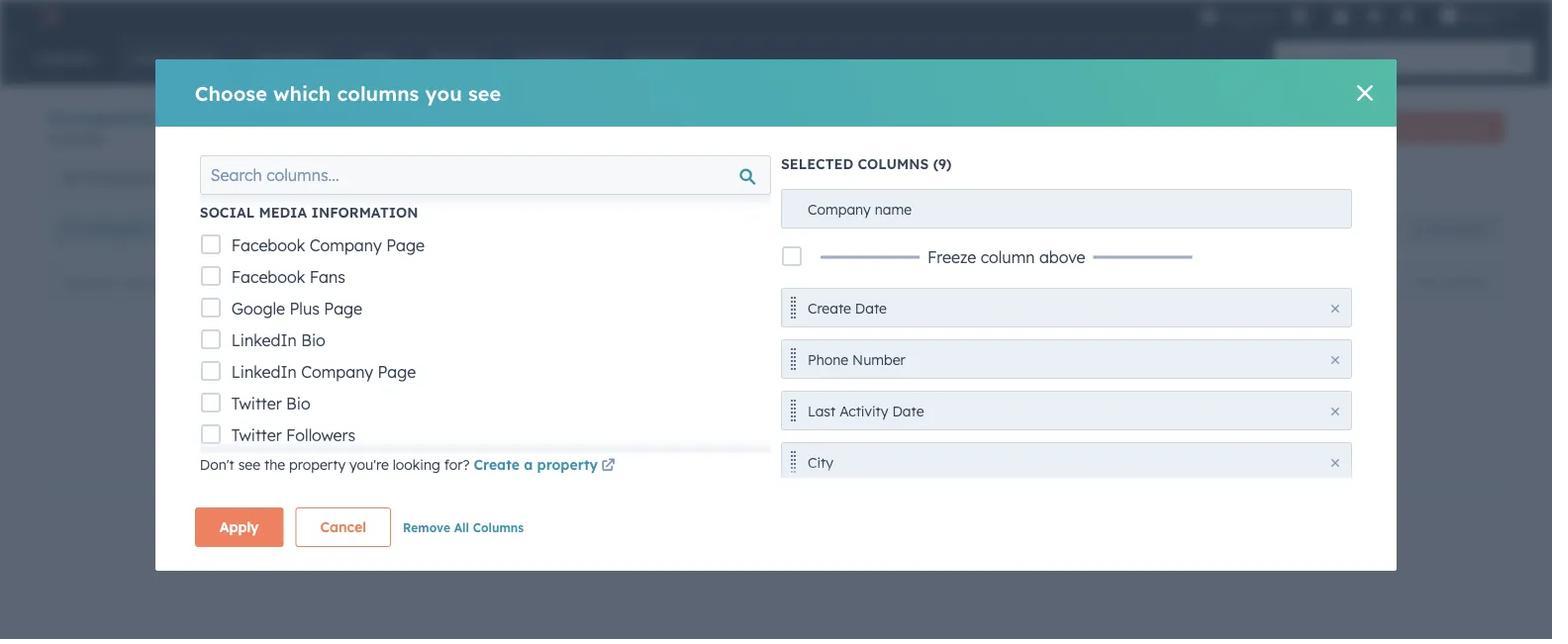 Task type: locate. For each thing, give the bounding box(es) containing it.
the inside no companies match the current filters.
[[648, 325, 680, 350]]

0 vertical spatial columns
[[337, 81, 419, 105]]

1 vertical spatial page
[[324, 299, 363, 319]]

clear all button
[[863, 209, 948, 249]]

company up 'filters'
[[808, 201, 871, 218]]

media
[[259, 203, 307, 221]]

page left current
[[378, 362, 416, 382]]

save view
[[1432, 221, 1488, 236]]

number
[[853, 351, 906, 368]]

companies inside no companies match the current filters.
[[463, 325, 573, 350]]

company
[[808, 201, 871, 218], [83, 220, 149, 237], [310, 236, 382, 255], [301, 362, 373, 382]]

freeze
[[928, 247, 977, 267]]

Search columns... search field
[[200, 155, 771, 195]]

menu
[[1198, 0, 1529, 32]]

companies up records
[[48, 105, 158, 130]]

company up fans
[[310, 236, 382, 255]]

create a property
[[474, 456, 598, 473]]

twitter for twitter followers
[[232, 426, 282, 446]]

create inside popup button
[[256, 220, 302, 237]]

create a property link
[[474, 454, 619, 478]]

advanced
[[715, 220, 784, 237]]

linkedin bio
[[232, 331, 326, 351]]

(1) company owner button
[[48, 209, 206, 249]]

see right you
[[468, 81, 501, 105]]

create company button
[[1379, 111, 1505, 143]]

property down the followers
[[289, 456, 346, 473]]

columns right edit
[[1441, 275, 1487, 290]]

1 vertical spatial facebook
[[232, 267, 305, 287]]

companies
[[48, 105, 158, 130], [463, 325, 573, 350]]

date
[[306, 220, 338, 237], [480, 220, 511, 237]]

0 vertical spatial date
[[855, 300, 887, 317]]

2 facebook from the top
[[232, 267, 305, 287]]

company inside the (1) company owner popup button
[[83, 220, 149, 237]]

all for cancel
[[454, 521, 469, 536]]

the down twitter followers
[[264, 456, 285, 473]]

columns inside dialog
[[337, 81, 419, 105]]

1 vertical spatial columns
[[1441, 275, 1487, 290]]

close image for date
[[1332, 305, 1340, 312]]

fans
[[310, 267, 345, 287]]

company for linkedin company page
[[301, 362, 373, 382]]

linkedin up twitter bio
[[232, 362, 297, 382]]

create for create date
[[256, 220, 302, 237]]

page down fans
[[324, 299, 363, 319]]

columns down a
[[473, 521, 524, 536]]

2 property from the left
[[537, 456, 598, 473]]

property
[[289, 456, 346, 473], [537, 456, 598, 473]]

1 horizontal spatial (1)
[[832, 220, 851, 237]]

0 vertical spatial the
[[648, 325, 680, 350]]

1 horizontal spatial close image
[[1358, 85, 1374, 101]]

2 (1) from the left
[[832, 220, 851, 237]]

google
[[232, 299, 285, 319]]

close image for choose which columns you see
[[1358, 85, 1374, 101]]

create left a
[[474, 456, 520, 473]]

2 linkedin from the top
[[232, 362, 297, 382]]

create up phone
[[808, 300, 852, 317]]

0 vertical spatial see
[[468, 81, 501, 105]]

company name
[[808, 201, 912, 218]]

the
[[648, 325, 680, 350], [264, 456, 285, 473]]

activity
[[840, 403, 889, 420]]

0 horizontal spatial (1)
[[60, 220, 79, 237]]

0 vertical spatial companies
[[48, 105, 158, 130]]

0 horizontal spatial date
[[306, 220, 338, 237]]

last left activity
[[389, 220, 419, 237]]

bio for linkedin bio
[[301, 331, 326, 351]]

1 property from the left
[[289, 456, 346, 473]]

twitter down twitter bio
[[232, 426, 282, 446]]

company for (1) company owner
[[83, 220, 149, 237]]

1 vertical spatial all
[[917, 220, 935, 237]]

menu containing apple
[[1198, 0, 1529, 32]]

edit columns
[[1416, 275, 1487, 290]]

(1) inside "advanced filters (1)" button
[[832, 220, 851, 237]]

last inside button
[[808, 403, 836, 420]]

2 twitter from the top
[[232, 426, 282, 446]]

close image for last activity date
[[1332, 407, 1340, 415]]

3 close image from the top
[[1332, 459, 1340, 467]]

1 vertical spatial columns
[[473, 521, 524, 536]]

1 horizontal spatial columns
[[1441, 275, 1487, 290]]

(1) down company name
[[832, 220, 851, 237]]

facebook company page
[[232, 236, 425, 255]]

facebook down media
[[232, 236, 305, 255]]

owner
[[154, 220, 196, 237]]

marketplaces button
[[1279, 0, 1321, 32]]

1 vertical spatial the
[[264, 456, 285, 473]]

last activity date
[[808, 403, 924, 420]]

date up number
[[855, 300, 887, 317]]

1 horizontal spatial the
[[648, 325, 680, 350]]

view
[[1463, 221, 1488, 236]]

companies banner
[[48, 102, 1505, 157]]

1 horizontal spatial all
[[454, 521, 469, 536]]

1 vertical spatial close image
[[1332, 407, 1340, 415]]

1 date from the left
[[306, 220, 338, 237]]

create for create date
[[808, 300, 852, 317]]

1 horizontal spatial see
[[468, 81, 501, 105]]

notifications button
[[1391, 0, 1425, 32]]

1 vertical spatial bio
[[286, 394, 311, 414]]

close image
[[1332, 305, 1340, 312], [1332, 356, 1340, 364], [1332, 459, 1340, 467]]

upgrade image
[[1200, 8, 1218, 26]]

columns
[[337, 81, 419, 105], [1441, 275, 1487, 290]]

facebook for facebook company page
[[232, 236, 305, 255]]

the right match
[[648, 325, 680, 350]]

0 vertical spatial columns
[[858, 155, 929, 173]]

close image inside create date button
[[1332, 305, 1340, 312]]

1 vertical spatial date
[[893, 403, 924, 420]]

page for google plus page
[[324, 299, 363, 319]]

0 vertical spatial close image
[[1332, 305, 1340, 312]]

0 vertical spatial close image
[[1358, 85, 1374, 101]]

bio for twitter bio
[[286, 394, 311, 414]]

1 horizontal spatial property
[[537, 456, 598, 473]]

0 horizontal spatial see
[[238, 456, 261, 473]]

no
[[428, 325, 457, 350]]

1 vertical spatial companies
[[463, 325, 573, 350]]

the inside choose which columns you see dialog
[[264, 456, 285, 473]]

date
[[855, 300, 887, 317], [893, 403, 924, 420]]

bio up twitter followers
[[286, 394, 311, 414]]

1 horizontal spatial companies
[[463, 325, 573, 350]]

1 twitter from the top
[[232, 394, 282, 414]]

last for last activity date
[[808, 403, 836, 420]]

2 vertical spatial all
[[454, 521, 469, 536]]

companies right no at the left bottom of page
[[463, 325, 573, 350]]

help button
[[1325, 0, 1359, 32]]

close image
[[1358, 85, 1374, 101], [1332, 407, 1340, 415]]

facebook up google
[[232, 267, 305, 287]]

close image for number
[[1332, 356, 1340, 364]]

filters.
[[506, 350, 568, 374]]

0 horizontal spatial last
[[389, 220, 419, 237]]

linkedin down google
[[232, 331, 297, 351]]

all right remove
[[454, 521, 469, 536]]

1 facebook from the top
[[232, 236, 305, 255]]

followers
[[286, 426, 356, 446]]

columns
[[858, 155, 929, 173], [473, 521, 524, 536]]

for?
[[444, 456, 470, 473]]

page down information
[[386, 236, 425, 255]]

all right clear
[[917, 220, 935, 237]]

0 horizontal spatial the
[[264, 456, 285, 473]]

0 horizontal spatial property
[[289, 456, 346, 473]]

1 (1) from the left
[[60, 220, 79, 237]]

0 horizontal spatial columns
[[473, 521, 524, 536]]

0 horizontal spatial columns
[[337, 81, 419, 105]]

linkedin for linkedin company page
[[232, 362, 297, 382]]

2 horizontal spatial all
[[917, 220, 935, 237]]

0 vertical spatial bio
[[301, 331, 326, 351]]

0 vertical spatial linkedin
[[232, 331, 297, 351]]

twitter up twitter followers
[[232, 394, 282, 414]]

0 vertical spatial page
[[386, 236, 425, 255]]

last for last activity date
[[389, 220, 419, 237]]

last inside popup button
[[389, 220, 419, 237]]

advanced filters (1)
[[715, 220, 851, 237]]

page for facebook company page
[[386, 236, 425, 255]]

help image
[[1333, 9, 1351, 27]]

create inside the companies banner
[[1395, 120, 1433, 135]]

property right a
[[537, 456, 598, 473]]

remove all columns button
[[403, 516, 524, 539]]

1 horizontal spatial columns
[[858, 155, 929, 173]]

Search name, phone, or domain search field
[[52, 265, 286, 301]]

twitter followers
[[232, 426, 356, 446]]

1 vertical spatial last
[[808, 403, 836, 420]]

1 horizontal spatial last
[[808, 403, 836, 420]]

create
[[1395, 120, 1433, 135], [256, 220, 302, 237], [808, 300, 852, 317], [474, 456, 520, 473]]

0 horizontal spatial companies
[[48, 105, 158, 130]]

selected
[[781, 155, 854, 173]]

2 close image from the top
[[1332, 356, 1340, 364]]

create up facebook fans
[[256, 220, 302, 237]]

companies inside popup button
[[48, 105, 158, 130]]

columns left you
[[337, 81, 419, 105]]

1 linkedin from the top
[[232, 331, 297, 351]]

(1) down all companies
[[60, 220, 79, 237]]

edit columns button
[[1403, 270, 1500, 296]]

last
[[389, 220, 419, 237], [808, 403, 836, 420]]

which
[[273, 81, 331, 105]]

bio down plus
[[301, 331, 326, 351]]

create date
[[256, 220, 338, 237]]

columns up name
[[858, 155, 929, 173]]

information
[[311, 203, 418, 221]]

0 vertical spatial facebook
[[232, 236, 305, 255]]

all inside choose which columns you see dialog
[[454, 521, 469, 536]]

company up the followers
[[301, 362, 373, 382]]

records
[[59, 131, 103, 146]]

last left activity at the bottom of page
[[808, 403, 836, 420]]

see right don't
[[238, 456, 261, 473]]

1 close image from the top
[[1332, 305, 1340, 312]]

close image inside phone number button
[[1332, 356, 1340, 364]]

0 horizontal spatial close image
[[1332, 407, 1340, 415]]

0 horizontal spatial all
[[63, 169, 79, 186]]

linkedin
[[232, 331, 297, 351], [232, 362, 297, 382]]

2 date from the left
[[480, 220, 511, 237]]

choose which columns you see dialog
[[155, 59, 1397, 640]]

looking
[[393, 456, 440, 473]]

all down 0 records
[[63, 169, 79, 186]]

create left "company"
[[1395, 120, 1433, 135]]

plus
[[290, 299, 320, 319]]

see
[[468, 81, 501, 105], [238, 456, 261, 473]]

1 vertical spatial close image
[[1332, 356, 1340, 364]]

1 horizontal spatial date
[[893, 403, 924, 420]]

2 vertical spatial page
[[378, 362, 416, 382]]

company down the 'companies'
[[83, 220, 149, 237]]

2 vertical spatial close image
[[1332, 459, 1340, 467]]

0 vertical spatial twitter
[[232, 394, 282, 414]]

1 vertical spatial linkedin
[[232, 362, 297, 382]]

1 horizontal spatial date
[[480, 220, 511, 237]]

link opens in a new window image
[[602, 459, 616, 473]]

close image inside last activity date button
[[1332, 407, 1340, 415]]

facebook for facebook fans
[[232, 267, 305, 287]]

match
[[579, 325, 642, 350]]

0 vertical spatial last
[[389, 220, 419, 237]]

date right activity at the bottom of page
[[893, 403, 924, 420]]

1 vertical spatial twitter
[[232, 426, 282, 446]]

data quality
[[1092, 118, 1182, 136]]

cancel
[[320, 519, 366, 536]]



Task type: vqa. For each thing, say whether or not it's contained in the screenshot.
Twitter Bio
yes



Task type: describe. For each thing, give the bounding box(es) containing it.
export
[[1341, 275, 1378, 290]]

filters
[[788, 220, 828, 237]]

create for create company
[[1395, 120, 1433, 135]]

last activity date
[[389, 220, 511, 237]]

don't see the property you're looking for?
[[200, 456, 474, 473]]

data quality button
[[1059, 107, 1183, 147]]

create date button
[[781, 288, 1353, 327]]

save
[[1432, 221, 1460, 236]]

1 vertical spatial see
[[238, 456, 261, 473]]

all companies button
[[48, 157, 493, 197]]

you
[[425, 81, 462, 105]]

choose
[[195, 81, 267, 105]]

search image
[[1511, 51, 1525, 65]]

search button
[[1501, 42, 1535, 75]]

apple
[[1463, 7, 1497, 24]]

marketplaces image
[[1291, 9, 1309, 27]]

0 records
[[48, 131, 103, 146]]

google plus page
[[232, 299, 363, 319]]

0
[[48, 131, 55, 146]]

upgrade
[[1222, 9, 1275, 25]]

apply
[[220, 519, 259, 536]]

above
[[1040, 247, 1086, 267]]

link opens in a new window image
[[602, 454, 616, 478]]

remove
[[403, 521, 451, 536]]

freeze column above
[[928, 247, 1086, 267]]

(9)
[[934, 155, 952, 173]]

city button
[[781, 442, 1353, 482]]

no companies match the current filters.
[[428, 325, 680, 374]]

clear
[[876, 220, 913, 237]]

current
[[428, 350, 500, 374]]

create date
[[808, 300, 887, 317]]

data
[[1092, 118, 1126, 136]]

advanced filters (1) button
[[682, 209, 863, 249]]

don't
[[200, 456, 234, 473]]

bob builder image
[[1441, 7, 1459, 25]]

actions button
[[1195, 111, 1281, 143]]

name
[[875, 201, 912, 218]]

page for linkedin company page
[[378, 362, 416, 382]]

save view button
[[1398, 213, 1505, 245]]

all companies
[[63, 169, 154, 186]]

columns inside "button"
[[1441, 275, 1487, 290]]

facebook fans
[[232, 267, 345, 287]]

(1) inside popup button
[[60, 220, 79, 237]]

company for facebook company page
[[310, 236, 382, 255]]

choose which columns you see
[[195, 81, 501, 105]]

columns inside button
[[473, 521, 524, 536]]

0 horizontal spatial date
[[855, 300, 887, 317]]

all for advanced filters (1)
[[917, 220, 935, 237]]

create for create a property
[[474, 456, 520, 473]]

apple button
[[1429, 0, 1527, 32]]

twitter bio
[[232, 394, 311, 414]]

notifications image
[[1399, 9, 1417, 27]]

you're
[[350, 456, 389, 473]]

hubspot image
[[36, 4, 59, 28]]

import button
[[1293, 111, 1367, 143]]

phone
[[808, 351, 849, 368]]

export button
[[1328, 270, 1391, 296]]

social media information
[[200, 203, 418, 221]]

last activity date button
[[376, 209, 538, 249]]

(1) company owner
[[60, 220, 196, 237]]

phone number
[[808, 351, 906, 368]]

linkedin company page
[[232, 362, 416, 382]]

linkedin for linkedin bio
[[232, 331, 297, 351]]

create date button
[[243, 209, 364, 249]]

actions
[[1211, 120, 1253, 135]]

edit
[[1416, 275, 1438, 290]]

cancel button
[[296, 508, 391, 547]]

companies button
[[48, 103, 176, 132]]

last activity date button
[[781, 391, 1353, 430]]

apply button
[[195, 508, 284, 547]]

hubspot link
[[24, 4, 74, 28]]

quality
[[1131, 118, 1182, 136]]

column
[[981, 247, 1035, 267]]

companies
[[83, 169, 154, 186]]

import
[[1310, 120, 1350, 135]]

0 vertical spatial all
[[63, 169, 79, 186]]

close image inside city button
[[1332, 459, 1340, 467]]

selected columns (9)
[[781, 155, 952, 173]]

clear all
[[876, 220, 935, 237]]

company
[[1436, 120, 1488, 135]]

city
[[808, 454, 834, 471]]

remove all columns
[[403, 521, 524, 536]]

Search HubSpot search field
[[1274, 42, 1517, 75]]

twitter for twitter bio
[[232, 394, 282, 414]]

activity
[[423, 220, 476, 237]]

social
[[200, 203, 255, 221]]

settings link
[[1363, 5, 1387, 26]]

settings image
[[1366, 8, 1384, 26]]



